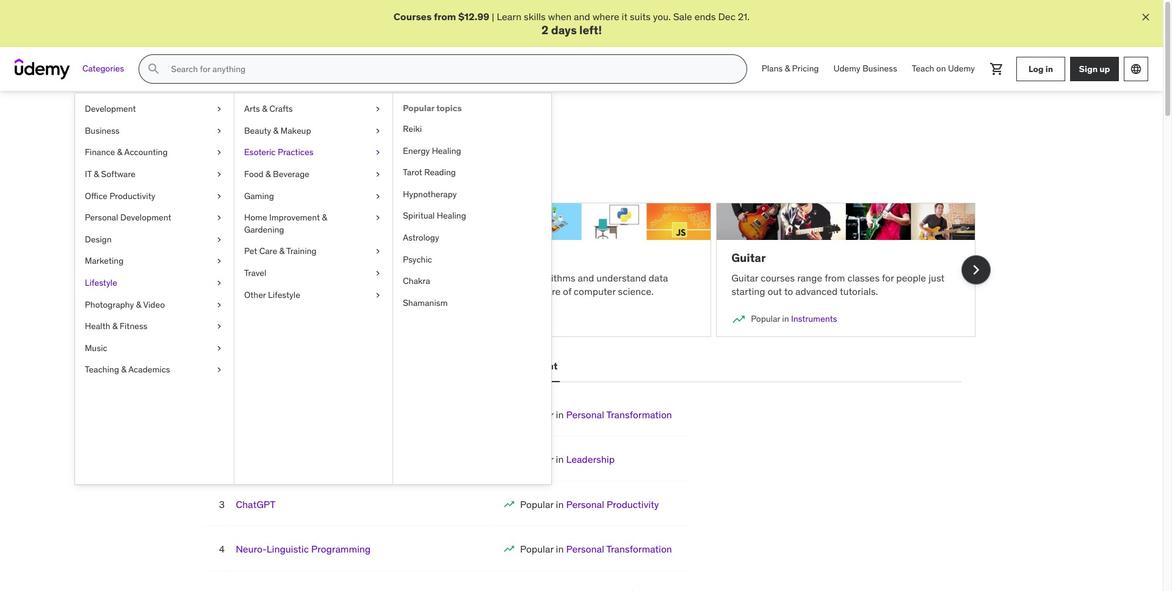 Task type: vqa. For each thing, say whether or not it's contained in the screenshot.
Course related to Top courses in Development
no



Task type: locate. For each thing, give the bounding box(es) containing it.
2 vertical spatial learn
[[467, 272, 492, 284]]

1 vertical spatial personal development
[[453, 360, 558, 372]]

healing for spiritual healing
[[437, 210, 466, 221]]

from inside guitar courses range from classes for people just starting out to advanced tutorials.
[[825, 272, 845, 284]]

tarot reading link
[[393, 162, 551, 184]]

business up finance
[[85, 125, 120, 136]]

learn up structures
[[467, 272, 492, 284]]

existing
[[403, 155, 437, 168]]

1 guitar from the top
[[732, 250, 766, 265]]

2 vertical spatial development
[[495, 360, 558, 372]]

& right food
[[266, 169, 271, 180]]

xsmall image for food & beverage
[[373, 169, 383, 181]]

healing down hypnotherapy link
[[437, 210, 466, 221]]

xsmall image left how
[[373, 267, 383, 279]]

0 vertical spatial personal transformation link
[[566, 409, 672, 421]]

0 horizontal spatial learn
[[187, 155, 212, 168]]

spiritual healing link
[[393, 205, 551, 227]]

photography & video link
[[75, 294, 234, 316]]

1 personal transformation link from the top
[[566, 409, 672, 421]]

xsmall image inside other lifestyle link
[[373, 289, 383, 301]]

0 vertical spatial productivity
[[110, 190, 155, 201]]

lifestyle down marketing
[[85, 277, 117, 288]]

1 horizontal spatial skills
[[524, 10, 546, 23]]

xsmall image inside pet care & training link
[[373, 246, 383, 258]]

xsmall image up machine
[[214, 234, 224, 246]]

pet care & training
[[244, 246, 317, 257]]

2 popular in personal transformation from the top
[[520, 543, 672, 555]]

carousel element
[[187, 188, 991, 352]]

1 horizontal spatial popular in image
[[732, 312, 746, 327]]

0 horizontal spatial personal development
[[85, 212, 171, 223]]

& inside "link"
[[117, 147, 122, 158]]

0 horizontal spatial skills
[[440, 155, 462, 168]]

$12.99
[[458, 10, 490, 23]]

xsmall image inside development link
[[214, 103, 224, 115]]

food
[[244, 169, 264, 180]]

1 horizontal spatial business
[[863, 63, 898, 74]]

1 popular in image from the top
[[503, 498, 516, 510]]

the
[[525, 285, 539, 298]]

xsmall image inside the travel link
[[373, 267, 383, 279]]

popular in personal transformation
[[520, 409, 672, 421], [520, 543, 672, 555]]

0 horizontal spatial lifestyle
[[85, 277, 117, 288]]

xsmall image inside arts & crafts link
[[373, 103, 383, 115]]

topics inside esoteric practices element
[[436, 103, 462, 114]]

lifestyle down probability at the left of page
[[268, 289, 300, 300]]

0 vertical spatial topics
[[436, 103, 462, 114]]

arts & crafts
[[244, 103, 293, 114]]

personal development inside button
[[453, 360, 558, 372]]

popular in personal transformation up leadership
[[520, 409, 672, 421]]

& right arts
[[262, 103, 267, 114]]

photography & video
[[85, 299, 165, 310]]

home improvement & gardening link
[[235, 207, 393, 241]]

xsmall image inside lifestyle link
[[214, 277, 224, 289]]

2 vertical spatial from
[[227, 285, 247, 298]]

energy
[[403, 145, 430, 156]]

people
[[897, 272, 927, 284]]

development for personal development button on the left of the page
[[495, 360, 558, 372]]

0 horizontal spatial from
[[227, 285, 247, 298]]

beverage
[[273, 169, 309, 180]]

spiritual
[[403, 210, 435, 221]]

teaching & academics link
[[75, 359, 234, 381]]

0 vertical spatial personal development
[[85, 212, 171, 223]]

xsmall image
[[214, 125, 224, 137], [373, 125, 383, 137], [373, 147, 383, 159], [373, 169, 383, 181], [214, 234, 224, 246], [373, 246, 383, 258], [373, 267, 383, 279], [373, 289, 383, 301], [214, 364, 224, 376]]

0 vertical spatial development
[[85, 103, 136, 114]]

sign up link
[[1071, 57, 1119, 81]]

from down statistical
[[227, 285, 247, 298]]

1 vertical spatial healing
[[437, 210, 466, 221]]

xsmall image inside finance & accounting "link"
[[214, 147, 224, 159]]

& inside home improvement & gardening
[[322, 212, 327, 223]]

popular in image for guitar
[[732, 312, 746, 327]]

practices
[[278, 147, 314, 158]]

0 vertical spatial guitar
[[732, 250, 766, 265]]

tarot
[[403, 167, 422, 178]]

next image
[[966, 260, 986, 280]]

&
[[785, 63, 790, 74], [262, 103, 267, 114], [273, 125, 279, 136], [117, 147, 122, 158], [94, 169, 99, 180], [266, 169, 271, 180], [322, 212, 327, 223], [279, 246, 285, 257], [136, 299, 141, 310], [112, 321, 118, 332], [121, 364, 126, 375]]

1 popular in personal transformation from the top
[[520, 409, 672, 421]]

1 vertical spatial guitar
[[732, 272, 759, 284]]

teaching
[[85, 364, 119, 375]]

other
[[244, 289, 266, 300]]

& for pricing
[[785, 63, 790, 74]]

xsmall image left the energy in the left of the page
[[373, 147, 383, 159]]

machine learning
[[202, 250, 300, 265]]

1 vertical spatial popular in image
[[503, 543, 516, 555]]

to right out
[[785, 285, 793, 298]]

skills
[[524, 10, 546, 23], [440, 155, 462, 168]]

1 vertical spatial development
[[120, 212, 171, 223]]

xsmall image inside business link
[[214, 125, 224, 137]]

popular in image for machine learning
[[202, 312, 217, 327]]

gaming link
[[235, 185, 393, 207]]

xsmall image for photography & video
[[214, 299, 224, 311]]

personal
[[85, 212, 118, 223], [453, 360, 493, 372], [566, 409, 605, 421], [566, 498, 605, 510], [566, 543, 605, 555]]

to right how
[[422, 272, 431, 284]]

0 vertical spatial popular in personal transformation
[[520, 409, 672, 421]]

learn right "|" at left top
[[497, 10, 522, 23]]

0 vertical spatial transformation
[[607, 409, 672, 421]]

0 vertical spatial and
[[574, 10, 590, 23]]

in right log
[[1046, 63, 1054, 74]]

learn something completely new or improve your existing skills
[[187, 155, 462, 168]]

0 vertical spatial healing
[[432, 145, 461, 156]]

cell
[[520, 409, 672, 421], [520, 453, 615, 466], [520, 498, 659, 510], [520, 543, 672, 555], [520, 588, 672, 591]]

& for software
[[94, 169, 99, 180]]

bestselling button
[[202, 352, 259, 381]]

office productivity
[[85, 190, 155, 201]]

music
[[85, 342, 107, 353]]

2 cell from the top
[[520, 453, 615, 466]]

xsmall image inside "design" link
[[214, 234, 224, 246]]

software
[[101, 169, 136, 180]]

& for accounting
[[117, 147, 122, 158]]

sale
[[673, 10, 693, 23]]

from inside use statistical probability to teach computers how to learn from data.
[[227, 285, 247, 298]]

personal development
[[85, 212, 171, 223], [453, 360, 558, 372]]

& for academics
[[121, 364, 126, 375]]

tutorials.
[[840, 285, 878, 298]]

business left 'teach'
[[863, 63, 898, 74]]

2 guitar from the top
[[732, 272, 759, 284]]

0 horizontal spatial business
[[85, 125, 120, 136]]

xsmall image inside it & software link
[[214, 169, 224, 181]]

guitar inside guitar courses range from classes for people just starting out to advanced tutorials.
[[732, 272, 759, 284]]

& right health
[[112, 321, 118, 332]]

popular in image down starting
[[732, 312, 746, 327]]

classes
[[848, 272, 880, 284]]

1 vertical spatial personal transformation link
[[566, 543, 672, 555]]

submit search image
[[147, 62, 161, 76]]

to
[[315, 272, 324, 284], [422, 272, 431, 284], [494, 272, 503, 284], [785, 285, 793, 298]]

marketing link
[[75, 251, 234, 272]]

popular in image
[[503, 498, 516, 510], [503, 543, 516, 555]]

1 vertical spatial transformation
[[607, 543, 672, 555]]

0 vertical spatial learn
[[497, 10, 522, 23]]

arts
[[244, 103, 260, 114]]

xsmall image up computers
[[373, 246, 383, 258]]

neuro-linguistic programming
[[236, 543, 371, 555]]

0 vertical spatial skills
[[524, 10, 546, 23]]

personal transformation link up leadership link
[[566, 409, 672, 421]]

1 vertical spatial topics
[[346, 120, 391, 139]]

for
[[882, 272, 894, 284]]

& right finance
[[117, 147, 122, 158]]

1 udemy from the left
[[834, 63, 861, 74]]

just
[[929, 272, 945, 284]]

learn left something
[[187, 155, 212, 168]]

0 horizontal spatial popular in image
[[202, 312, 217, 327]]

development link
[[75, 98, 234, 120]]

healing for energy healing
[[432, 145, 461, 156]]

development for personal development link
[[120, 212, 171, 223]]

teach on udemy
[[912, 63, 975, 74]]

reiki link
[[393, 118, 551, 140]]

categories
[[82, 63, 124, 74]]

starting
[[732, 285, 766, 298]]

& down gaming link
[[322, 212, 327, 223]]

& right beauty
[[273, 125, 279, 136]]

popular in image down learn
[[202, 312, 217, 327]]

1 horizontal spatial lifestyle
[[268, 289, 300, 300]]

udemy right pricing
[[834, 63, 861, 74]]

2 udemy from the left
[[948, 63, 975, 74]]

learn inside 'learn to build algorithms and understand data structures at the core of computer science.'
[[467, 272, 492, 284]]

design link
[[75, 229, 234, 251]]

bestselling
[[204, 360, 257, 372]]

xsmall image down popular in
[[214, 364, 224, 376]]

1 horizontal spatial udemy
[[948, 63, 975, 74]]

xsmall image inside office productivity "link"
[[214, 190, 224, 202]]

xsmall image up the your
[[373, 125, 383, 137]]

1 vertical spatial learn
[[187, 155, 212, 168]]

xsmall image for pet care & training
[[373, 246, 383, 258]]

1 horizontal spatial from
[[434, 10, 456, 23]]

when
[[548, 10, 572, 23]]

log in
[[1029, 63, 1054, 74]]

& right plans
[[785, 63, 790, 74]]

xsmall image for lifestyle
[[214, 277, 224, 289]]

xsmall image inside health & fitness link
[[214, 321, 224, 333]]

xsmall image inside photography & video link
[[214, 299, 224, 311]]

learn for learn something completely new or improve your existing skills
[[187, 155, 212, 168]]

xsmall image for beauty & makeup
[[373, 125, 383, 137]]

in down other
[[253, 313, 260, 324]]

xsmall image inside the beauty & makeup link
[[373, 125, 383, 137]]

personal transformation link
[[566, 409, 672, 421], [566, 543, 672, 555]]

& for beverage
[[266, 169, 271, 180]]

topics up improve
[[346, 120, 391, 139]]

udemy right on
[[948, 63, 975, 74]]

beauty & makeup
[[244, 125, 311, 136]]

and up computer
[[578, 272, 594, 284]]

photography
[[85, 299, 134, 310]]

from up advanced
[[825, 272, 845, 284]]

reading
[[424, 167, 456, 178]]

0 vertical spatial lifestyle
[[85, 277, 117, 288]]

statistical
[[222, 272, 264, 284]]

1 popular in image from the left
[[202, 312, 217, 327]]

algorithms
[[529, 272, 576, 284]]

astrology link
[[393, 227, 551, 249]]

health
[[85, 321, 110, 332]]

& right 'teaching'
[[121, 364, 126, 375]]

xsmall image
[[214, 103, 224, 115], [373, 103, 383, 115], [214, 147, 224, 159], [214, 169, 224, 181], [214, 190, 224, 202], [373, 190, 383, 202], [214, 212, 224, 224], [373, 212, 383, 224], [214, 255, 224, 267], [214, 277, 224, 289], [214, 299, 224, 311], [214, 321, 224, 333], [214, 342, 224, 354]]

popular in image
[[202, 312, 217, 327], [732, 312, 746, 327]]

0 horizontal spatial productivity
[[110, 190, 155, 201]]

other lifestyle
[[244, 289, 300, 300]]

marketing
[[85, 255, 124, 266]]

to up other lifestyle link
[[315, 272, 324, 284]]

xsmall image for home improvement & gardening
[[373, 212, 383, 224]]

learn for learn to build algorithms and understand data structures at the core of computer science.
[[467, 272, 492, 284]]

finance & accounting
[[85, 147, 168, 158]]

1 horizontal spatial topics
[[436, 103, 462, 114]]

popular topics
[[403, 103, 462, 114]]

2 vertical spatial and
[[578, 272, 594, 284]]

0 horizontal spatial udemy
[[834, 63, 861, 74]]

1 vertical spatial lifestyle
[[268, 289, 300, 300]]

xsmall image inside teaching & academics link
[[214, 364, 224, 376]]

popular in personal transformation down popular in personal productivity
[[520, 543, 672, 555]]

& right it
[[94, 169, 99, 180]]

completely
[[263, 155, 311, 168]]

1 vertical spatial productivity
[[607, 498, 659, 510]]

development inside button
[[495, 360, 558, 372]]

xsmall image inside esoteric practices link
[[373, 147, 383, 159]]

1 horizontal spatial learn
[[467, 272, 492, 284]]

from left $12.99
[[434, 10, 456, 23]]

spiritual healing
[[403, 210, 466, 221]]

xsmall image inside gaming link
[[373, 190, 383, 202]]

popular in instruments
[[751, 313, 837, 324]]

xsmall image inside music "link"
[[214, 342, 224, 354]]

personal development link
[[75, 207, 234, 229]]

personal transformation link down personal productivity link
[[566, 543, 672, 555]]

1 horizontal spatial personal development
[[453, 360, 558, 372]]

and up the left!
[[574, 10, 590, 23]]

2 horizontal spatial from
[[825, 272, 845, 284]]

learn
[[497, 10, 522, 23], [187, 155, 212, 168], [467, 272, 492, 284]]

xsmall image inside food & beverage link
[[373, 169, 383, 181]]

xsmall image inside marketing link
[[214, 255, 224, 267]]

& left video
[[136, 299, 141, 310]]

0 vertical spatial from
[[434, 10, 456, 23]]

xsmall image for gaming
[[373, 190, 383, 202]]

travel
[[244, 267, 267, 278]]

2 horizontal spatial learn
[[497, 10, 522, 23]]

and down arts & crafts on the top of page
[[249, 120, 277, 139]]

xsmall image up something
[[214, 125, 224, 137]]

2 popular in image from the left
[[732, 312, 746, 327]]

Search for anything text field
[[169, 59, 732, 80]]

topics up reiki link
[[436, 103, 462, 114]]

xsmall image down computers
[[373, 289, 383, 301]]

2 popular in image from the top
[[503, 543, 516, 555]]

healing up reading
[[432, 145, 461, 156]]

xsmall image inside personal development link
[[214, 212, 224, 224]]

1 vertical spatial popular in personal transformation
[[520, 543, 672, 555]]

healing
[[432, 145, 461, 156], [437, 210, 466, 221]]

pricing
[[792, 63, 819, 74]]

reiki
[[403, 123, 422, 134]]

neuro-
[[236, 543, 267, 555]]

xsmall image inside home improvement & gardening link
[[373, 212, 383, 224]]

chakra
[[403, 276, 430, 287]]

psychic
[[403, 254, 432, 265]]

1 horizontal spatial productivity
[[607, 498, 659, 510]]

1 vertical spatial from
[[825, 272, 845, 284]]

up
[[1100, 63, 1111, 74]]

plans & pricing link
[[755, 54, 827, 84]]

0 vertical spatial popular in image
[[503, 498, 516, 510]]

to up structures
[[494, 272, 503, 284]]

1 vertical spatial and
[[249, 120, 277, 139]]

xsmall image down the your
[[373, 169, 383, 181]]

popular in leadership
[[520, 453, 615, 466]]

health & fitness link
[[75, 316, 234, 338]]



Task type: describe. For each thing, give the bounding box(es) containing it.
your
[[382, 155, 401, 168]]

3 cell from the top
[[520, 498, 659, 510]]

personal inside button
[[453, 360, 493, 372]]

courses
[[394, 10, 432, 23]]

xsmall image for it & software
[[214, 169, 224, 181]]

popular inside esoteric practices element
[[403, 103, 435, 114]]

guitar for guitar
[[732, 250, 766, 265]]

personal development button
[[450, 352, 560, 381]]

in down popular in personal productivity
[[556, 543, 564, 555]]

business link
[[75, 120, 234, 142]]

xsmall image for teaching & academics
[[214, 364, 224, 376]]

beauty
[[244, 125, 271, 136]]

office productivity link
[[75, 185, 234, 207]]

shamanism
[[403, 297, 448, 308]]

dec
[[718, 10, 736, 23]]

range
[[798, 272, 823, 284]]

core
[[542, 285, 561, 298]]

skills inside courses from $12.99 | learn skills when and where it suits you. sale ends dec 21. 2 days left!
[[524, 10, 546, 23]]

xsmall image for development
[[214, 103, 224, 115]]

personal development for personal development button on the left of the page
[[453, 360, 558, 372]]

from inside courses from $12.99 | learn skills when and where it suits you. sale ends dec 21. 2 days left!
[[434, 10, 456, 23]]

choose a language image
[[1130, 63, 1143, 75]]

esoteric practices link
[[235, 142, 393, 164]]

xsmall image for arts & crafts
[[373, 103, 383, 115]]

probability
[[266, 272, 313, 284]]

other lifestyle link
[[235, 284, 393, 306]]

guitar courses range from classes for people just starting out to advanced tutorials.
[[732, 272, 945, 298]]

computers
[[353, 272, 399, 284]]

on
[[937, 63, 946, 74]]

popular in image for popular in personal transformation
[[503, 543, 516, 555]]

5 cell from the top
[[520, 588, 672, 591]]

productivity inside "link"
[[110, 190, 155, 201]]

days
[[551, 23, 577, 37]]

& for fitness
[[112, 321, 118, 332]]

courses
[[761, 272, 795, 284]]

udemy business link
[[827, 54, 905, 84]]

learn to build algorithms and understand data structures at the core of computer science.
[[467, 272, 668, 298]]

1 cell from the top
[[520, 409, 672, 421]]

energy healing
[[403, 145, 461, 156]]

in up popular in leadership
[[556, 409, 564, 421]]

udemy image
[[15, 59, 70, 80]]

in left instruments link
[[783, 313, 789, 324]]

xsmall image for music
[[214, 342, 224, 354]]

guitar for guitar courses range from classes for people just starting out to advanced tutorials.
[[732, 272, 759, 284]]

popular in
[[222, 313, 260, 324]]

xsmall image for business
[[214, 125, 224, 137]]

plans & pricing
[[762, 63, 819, 74]]

2 transformation from the top
[[607, 543, 672, 555]]

esoteric practices element
[[393, 94, 551, 484]]

& for crafts
[[262, 103, 267, 114]]

to inside guitar courses range from classes for people just starting out to advanced tutorials.
[[785, 285, 793, 298]]

xsmall image for esoteric practices
[[373, 147, 383, 159]]

fitness
[[120, 321, 148, 332]]

log
[[1029, 63, 1044, 74]]

pet care & training link
[[235, 241, 393, 263]]

in left leadership
[[556, 453, 564, 466]]

|
[[492, 10, 495, 23]]

hypnotherapy link
[[393, 184, 551, 205]]

it
[[85, 169, 92, 180]]

categories button
[[75, 54, 132, 84]]

log in link
[[1017, 57, 1066, 81]]

4 cell from the top
[[520, 543, 672, 555]]

teaching & academics
[[85, 364, 170, 375]]

21.
[[738, 10, 750, 23]]

new
[[313, 155, 331, 168]]

in down popular in leadership
[[556, 498, 564, 510]]

gardening
[[244, 224, 284, 235]]

0 vertical spatial business
[[863, 63, 898, 74]]

neuro-linguistic programming link
[[236, 543, 371, 555]]

pet
[[244, 246, 257, 257]]

2
[[542, 23, 549, 37]]

learn inside courses from $12.99 | learn skills when and where it suits you. sale ends dec 21. 2 days left!
[[497, 10, 522, 23]]

& right care
[[279, 246, 285, 257]]

home improvement & gardening
[[244, 212, 327, 235]]

energy healing link
[[393, 140, 551, 162]]

music link
[[75, 338, 234, 359]]

tarot reading
[[403, 167, 456, 178]]

& for video
[[136, 299, 141, 310]]

xsmall image for office productivity
[[214, 190, 224, 202]]

programming
[[311, 543, 371, 555]]

esoteric practices
[[244, 147, 314, 158]]

close image
[[1140, 11, 1152, 23]]

2 personal transformation link from the top
[[566, 543, 672, 555]]

you.
[[653, 10, 671, 23]]

learn
[[202, 285, 224, 298]]

learning
[[252, 250, 300, 265]]

xsmall image for health & fitness
[[214, 321, 224, 333]]

xsmall image for other lifestyle
[[373, 289, 383, 301]]

finance & accounting link
[[75, 142, 234, 164]]

1 vertical spatial skills
[[440, 155, 462, 168]]

4
[[219, 543, 225, 555]]

sign
[[1079, 63, 1098, 74]]

esoteric
[[244, 147, 276, 158]]

suits
[[630, 10, 651, 23]]

1 vertical spatial business
[[85, 125, 120, 136]]

astrology
[[403, 232, 439, 243]]

beauty & makeup link
[[235, 120, 393, 142]]

to inside 'learn to build algorithms and understand data structures at the core of computer science.'
[[494, 272, 503, 284]]

& for makeup
[[273, 125, 279, 136]]

at
[[514, 285, 523, 298]]

food & beverage
[[244, 169, 309, 180]]

xsmall image for design
[[214, 234, 224, 246]]

how
[[402, 272, 420, 284]]

crafts
[[269, 103, 293, 114]]

hypnotherapy
[[403, 189, 457, 200]]

shamanism link
[[393, 292, 551, 314]]

1 transformation from the top
[[607, 409, 672, 421]]

use
[[202, 272, 219, 284]]

personal development for personal development link
[[85, 212, 171, 223]]

video
[[143, 299, 165, 310]]

gaming
[[244, 190, 274, 201]]

health & fitness
[[85, 321, 148, 332]]

computer
[[574, 285, 616, 298]]

and inside 'learn to build algorithms and understand data structures at the core of computer science.'
[[578, 272, 594, 284]]

xsmall image for personal development
[[214, 212, 224, 224]]

xsmall image for marketing
[[214, 255, 224, 267]]

leadership link
[[566, 453, 615, 466]]

xsmall image for finance & accounting
[[214, 147, 224, 159]]

shopping cart with 0 items image
[[990, 62, 1005, 76]]

3
[[219, 498, 225, 510]]

chatgpt link
[[236, 498, 276, 510]]

design
[[85, 234, 112, 245]]

xsmall image for travel
[[373, 267, 383, 279]]

0 horizontal spatial topics
[[346, 120, 391, 139]]

understand
[[597, 272, 647, 284]]

use statistical probability to teach computers how to learn from data.
[[202, 272, 431, 298]]

popular in image for popular in personal productivity
[[503, 498, 516, 510]]

data.
[[249, 285, 271, 298]]

teach on udemy link
[[905, 54, 983, 84]]

instruments
[[791, 313, 837, 324]]

left!
[[580, 23, 602, 37]]

leadership
[[566, 453, 615, 466]]

and inside courses from $12.99 | learn skills when and where it suits you. sale ends dec 21. 2 days left!
[[574, 10, 590, 23]]



